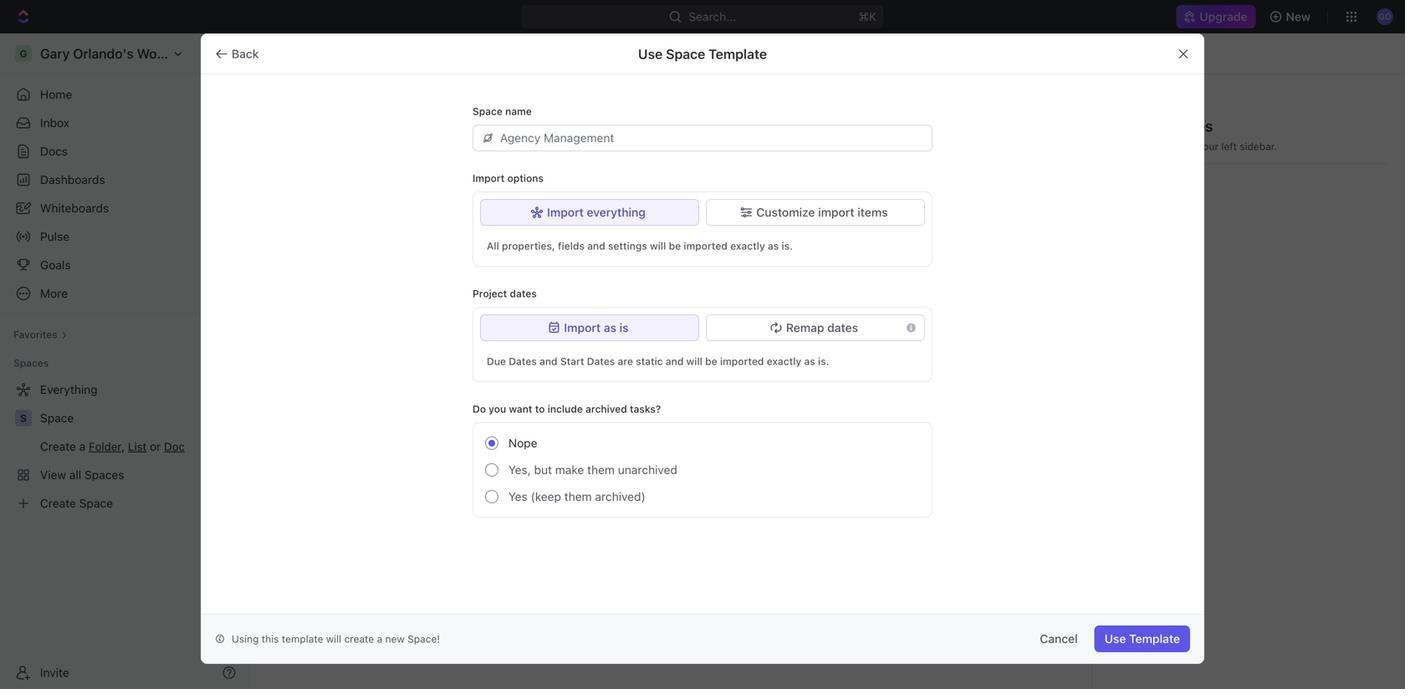 Task type: describe. For each thing, give the bounding box(es) containing it.
space left 'name'
[[473, 105, 503, 117]]

cancel
[[1040, 632, 1078, 646]]

(keep
[[531, 490, 561, 504]]

import everything
[[547, 205, 646, 219]]

pulse link
[[7, 223, 243, 250]]

import as is
[[564, 321, 629, 335]]

imported inside import options element
[[684, 240, 728, 252]]

back
[[232, 47, 259, 61]]

⌘k
[[859, 10, 877, 23]]

customize
[[757, 205, 815, 219]]

space inside space link
[[40, 411, 74, 425]]

inbox link
[[7, 110, 243, 136]]

static
[[636, 356, 663, 367]]

use for use template
[[1105, 632, 1127, 646]]

exactly inside project dates element
[[767, 356, 802, 367]]

include
[[548, 403, 583, 415]]

favorites
[[13, 329, 58, 341]]

remap
[[786, 321, 825, 335]]

import everything button
[[480, 199, 699, 226]]

is. inside project dates element
[[818, 356, 830, 367]]

all properties, fields and settings will be imported exactly as is.
[[487, 240, 793, 252]]

using this template will create a new space !
[[232, 633, 440, 645]]

start
[[560, 356, 584, 367]]

want
[[509, 403, 533, 415]]

visible spaces spaces shown in your left sidebar.
[[1116, 117, 1278, 152]]

home
[[40, 87, 72, 101]]

create
[[344, 633, 374, 645]]

as inside button
[[604, 321, 617, 335]]

space name
[[473, 105, 532, 117]]

archived)
[[595, 490, 646, 504]]

yes
[[509, 490, 528, 504]]

template
[[282, 633, 323, 645]]

search...
[[689, 10, 737, 23]]

goals link
[[7, 252, 243, 279]]

will inside import options element
[[650, 240, 666, 252]]

make
[[555, 463, 584, 477]]

your
[[1198, 141, 1219, 152]]

dashboards link
[[7, 167, 243, 193]]

0 vertical spatial template
[[709, 46, 767, 62]]

2 horizontal spatial and
[[666, 356, 684, 367]]

use space template
[[638, 46, 767, 62]]

cancel button
[[1030, 626, 1088, 653]]

import for import as is
[[564, 321, 601, 335]]

0 horizontal spatial and
[[540, 356, 558, 367]]

spaces up in
[[1164, 117, 1213, 135]]

in
[[1187, 141, 1195, 152]]

all spaces joined
[[637, 344, 718, 356]]

customize import items
[[757, 205, 888, 219]]

due dates and start dates are static and will be imported exactly as is.
[[487, 356, 830, 367]]

is. inside import options element
[[782, 240, 793, 252]]

do you want to include archived tasks?
[[473, 403, 661, 415]]

space, , element
[[15, 410, 32, 427]]

2 vertical spatial will
[[326, 633, 342, 645]]

upgrade link
[[1177, 5, 1256, 28]]

everything
[[587, 205, 646, 219]]

use for use space template
[[638, 46, 663, 62]]

import options element
[[473, 192, 933, 267]]

customize import items button
[[706, 199, 925, 226]]

are
[[618, 356, 633, 367]]

tasks?
[[630, 403, 661, 415]]

be inside project dates element
[[705, 356, 718, 367]]

you
[[489, 403, 506, 415]]

archived
[[586, 403, 627, 415]]

yes,
[[509, 463, 531, 477]]

shown
[[1154, 141, 1184, 152]]

dates for remap dates
[[828, 321, 859, 335]]

Yes (keep them archived) radio
[[485, 490, 499, 504]]

is
[[620, 321, 629, 335]]

and inside import options element
[[588, 240, 606, 252]]

using
[[232, 633, 259, 645]]



Task type: locate. For each thing, give the bounding box(es) containing it.
template
[[709, 46, 767, 62], [1130, 632, 1181, 646]]

back button
[[208, 41, 269, 67]]

imported inside project dates element
[[720, 356, 764, 367]]

spaces down favorites
[[13, 357, 49, 369]]

0 vertical spatial is.
[[782, 240, 793, 252]]

1 vertical spatial dates
[[828, 321, 859, 335]]

1 vertical spatial import
[[547, 205, 584, 219]]

left
[[1222, 141, 1237, 152]]

favorites button
[[7, 325, 74, 345]]

name
[[506, 105, 532, 117]]

whiteboards
[[40, 201, 109, 215]]

is.
[[782, 240, 793, 252], [818, 356, 830, 367]]

sidebar.
[[1240, 141, 1278, 152]]

1 vertical spatial use
[[1105, 632, 1127, 646]]

and left start
[[540, 356, 558, 367]]

0 vertical spatial import
[[473, 172, 505, 184]]

new
[[385, 633, 405, 645]]

them down make
[[565, 490, 592, 504]]

inbox
[[40, 116, 69, 130]]

1 horizontal spatial all
[[637, 344, 649, 356]]

imported down remap dates button
[[720, 356, 764, 367]]

0 vertical spatial them
[[587, 463, 615, 477]]

import options
[[473, 172, 544, 184]]

0 horizontal spatial dates
[[509, 356, 537, 367]]

1 vertical spatial imported
[[720, 356, 764, 367]]

0 horizontal spatial be
[[669, 240, 681, 252]]

Yes, but make them unarchived radio
[[485, 464, 499, 477]]

spaces up "due dates and start dates are static and will be imported exactly as is."
[[652, 344, 686, 356]]

due
[[487, 356, 506, 367]]

use inside button
[[1105, 632, 1127, 646]]

0 vertical spatial imported
[[684, 240, 728, 252]]

2 vertical spatial import
[[564, 321, 601, 335]]

remap dates
[[786, 321, 859, 335]]

imported
[[684, 240, 728, 252], [720, 356, 764, 367]]

dates
[[510, 288, 537, 300], [828, 321, 859, 335]]

will left the create
[[326, 633, 342, 645]]

dashboards
[[40, 173, 105, 187]]

docs
[[40, 144, 68, 158]]

be right settings
[[669, 240, 681, 252]]

all for all spaces joined
[[637, 344, 649, 356]]

import up start
[[564, 321, 601, 335]]

import inside import everything button
[[547, 205, 584, 219]]

this
[[262, 633, 279, 645]]

1 horizontal spatial as
[[768, 240, 779, 252]]

2 dates from the left
[[587, 356, 615, 367]]

template inside button
[[1130, 632, 1181, 646]]

import left options
[[473, 172, 505, 184]]

dates for project dates
[[510, 288, 537, 300]]

1 horizontal spatial dates
[[587, 356, 615, 367]]

items
[[858, 205, 888, 219]]

home link
[[7, 81, 243, 108]]

import inside 'import as is' button
[[564, 321, 601, 335]]

all
[[487, 240, 499, 252], [637, 344, 649, 356]]

1 vertical spatial be
[[705, 356, 718, 367]]

2 horizontal spatial will
[[687, 356, 703, 367]]

1 vertical spatial will
[[687, 356, 703, 367]]

1 horizontal spatial exactly
[[767, 356, 802, 367]]

s
[[20, 413, 27, 424]]

goals
[[40, 258, 71, 272]]

exactly
[[731, 240, 765, 252], [767, 356, 802, 367]]

1 vertical spatial them
[[565, 490, 592, 504]]

1 horizontal spatial template
[[1130, 632, 1181, 646]]

is. down customize
[[782, 240, 793, 252]]

dates
[[509, 356, 537, 367], [587, 356, 615, 367]]

properties,
[[502, 240, 555, 252]]

all inside import options element
[[487, 240, 499, 252]]

0 vertical spatial be
[[669, 240, 681, 252]]

0 horizontal spatial will
[[326, 633, 342, 645]]

0 vertical spatial as
[[768, 240, 779, 252]]

project
[[473, 288, 507, 300]]

dates inside button
[[828, 321, 859, 335]]

exactly down customize
[[731, 240, 765, 252]]

be down joined
[[705, 356, 718, 367]]

1 vertical spatial is.
[[818, 356, 830, 367]]

to
[[535, 403, 545, 415]]

1 horizontal spatial and
[[588, 240, 606, 252]]

1 dates from the left
[[509, 356, 537, 367]]

Nope radio
[[485, 437, 499, 450]]

0 horizontal spatial dates
[[510, 288, 537, 300]]

as down customize
[[768, 240, 779, 252]]

do you want to include archived tasks? option group
[[485, 430, 925, 510]]

1 vertical spatial exactly
[[767, 356, 802, 367]]

options
[[508, 172, 544, 184]]

as left is
[[604, 321, 617, 335]]

docs link
[[7, 138, 243, 165]]

0 vertical spatial will
[[650, 240, 666, 252]]

project dates
[[473, 288, 537, 300]]

sidebar navigation
[[0, 33, 250, 689]]

spaces inside sidebar 'navigation'
[[13, 357, 49, 369]]

import as is button
[[480, 315, 699, 341]]

0 horizontal spatial template
[[709, 46, 767, 62]]

imported right settings
[[684, 240, 728, 252]]

spaces
[[1164, 117, 1213, 135], [1116, 141, 1151, 152], [652, 344, 686, 356], [13, 357, 49, 369]]

spaces down visible
[[1116, 141, 1151, 152]]

as
[[768, 240, 779, 252], [604, 321, 617, 335], [805, 356, 816, 367]]

dates right the remap
[[828, 321, 859, 335]]

1 horizontal spatial be
[[705, 356, 718, 367]]

import
[[818, 205, 855, 219]]

space link
[[40, 405, 239, 432]]

as inside import options element
[[768, 240, 779, 252]]

space down "search..." on the top of the page
[[666, 46, 706, 62]]

invite
[[40, 666, 69, 680]]

will inside project dates element
[[687, 356, 703, 367]]

settings
[[608, 240, 648, 252]]

1 horizontal spatial use
[[1105, 632, 1127, 646]]

import for import everything
[[547, 205, 584, 219]]

import up fields
[[547, 205, 584, 219]]

2 vertical spatial as
[[805, 356, 816, 367]]

1 vertical spatial all
[[637, 344, 649, 356]]

be
[[669, 240, 681, 252], [705, 356, 718, 367]]

but
[[534, 463, 552, 477]]

joined
[[689, 344, 718, 356]]

0 horizontal spatial all
[[487, 240, 499, 252]]

dates right project
[[510, 288, 537, 300]]

0 horizontal spatial exactly
[[731, 240, 765, 252]]

exactly down the remap
[[767, 356, 802, 367]]

use template button
[[1095, 626, 1191, 653]]

new
[[1287, 10, 1311, 23]]

space right space, , element
[[40, 411, 74, 425]]

!
[[437, 633, 440, 645]]

and right fields
[[588, 240, 606, 252]]

1 horizontal spatial dates
[[828, 321, 859, 335]]

project dates element
[[473, 307, 933, 382]]

1 vertical spatial as
[[604, 321, 617, 335]]

and
[[588, 240, 606, 252], [540, 356, 558, 367], [666, 356, 684, 367]]

import for import options
[[473, 172, 505, 184]]

dates right due
[[509, 356, 537, 367]]

all for all properties, fields and settings will be imported exactly as is.
[[487, 240, 499, 252]]

0 vertical spatial exactly
[[731, 240, 765, 252]]

upgrade
[[1200, 10, 1248, 23]]

is. down remap dates
[[818, 356, 830, 367]]

space right new
[[408, 633, 437, 645]]

all up static
[[637, 344, 649, 356]]

use template
[[1105, 632, 1181, 646]]

pulse
[[40, 230, 70, 243]]

yes, but make them unarchived
[[509, 463, 678, 477]]

0 horizontal spatial use
[[638, 46, 663, 62]]

1 horizontal spatial is.
[[818, 356, 830, 367]]

remap dates button
[[706, 315, 925, 341]]

exactly inside import options element
[[731, 240, 765, 252]]

visible
[[1116, 117, 1161, 135]]

them
[[587, 463, 615, 477], [565, 490, 592, 504]]

0 vertical spatial use
[[638, 46, 663, 62]]

do
[[473, 403, 486, 415]]

import
[[473, 172, 505, 184], [547, 205, 584, 219], [564, 321, 601, 335]]

nope
[[509, 436, 538, 450]]

fields
[[558, 240, 585, 252]]

them right make
[[587, 463, 615, 477]]

whiteboards link
[[7, 195, 243, 222]]

and down all spaces joined
[[666, 356, 684, 367]]

all left properties,
[[487, 240, 499, 252]]

use
[[638, 46, 663, 62], [1105, 632, 1127, 646]]

a
[[377, 633, 383, 645]]

dates left are
[[587, 356, 615, 367]]

0 horizontal spatial as
[[604, 321, 617, 335]]

0 vertical spatial all
[[487, 240, 499, 252]]

0 horizontal spatial is.
[[782, 240, 793, 252]]

will down joined
[[687, 356, 703, 367]]

yes (keep them archived)
[[509, 490, 646, 504]]

unarchived
[[618, 463, 678, 477]]

be inside import options element
[[669, 240, 681, 252]]

will
[[650, 240, 666, 252], [687, 356, 703, 367], [326, 633, 342, 645]]

will right settings
[[650, 240, 666, 252]]

Agency Management text field
[[500, 126, 923, 151]]

as down remap dates button
[[805, 356, 816, 367]]

1 vertical spatial template
[[1130, 632, 1181, 646]]

new button
[[1263, 3, 1321, 30]]

0 vertical spatial dates
[[510, 288, 537, 300]]

2 horizontal spatial as
[[805, 356, 816, 367]]

1 horizontal spatial will
[[650, 240, 666, 252]]



Task type: vqa. For each thing, say whether or not it's contained in the screenshot.
'Pin'
no



